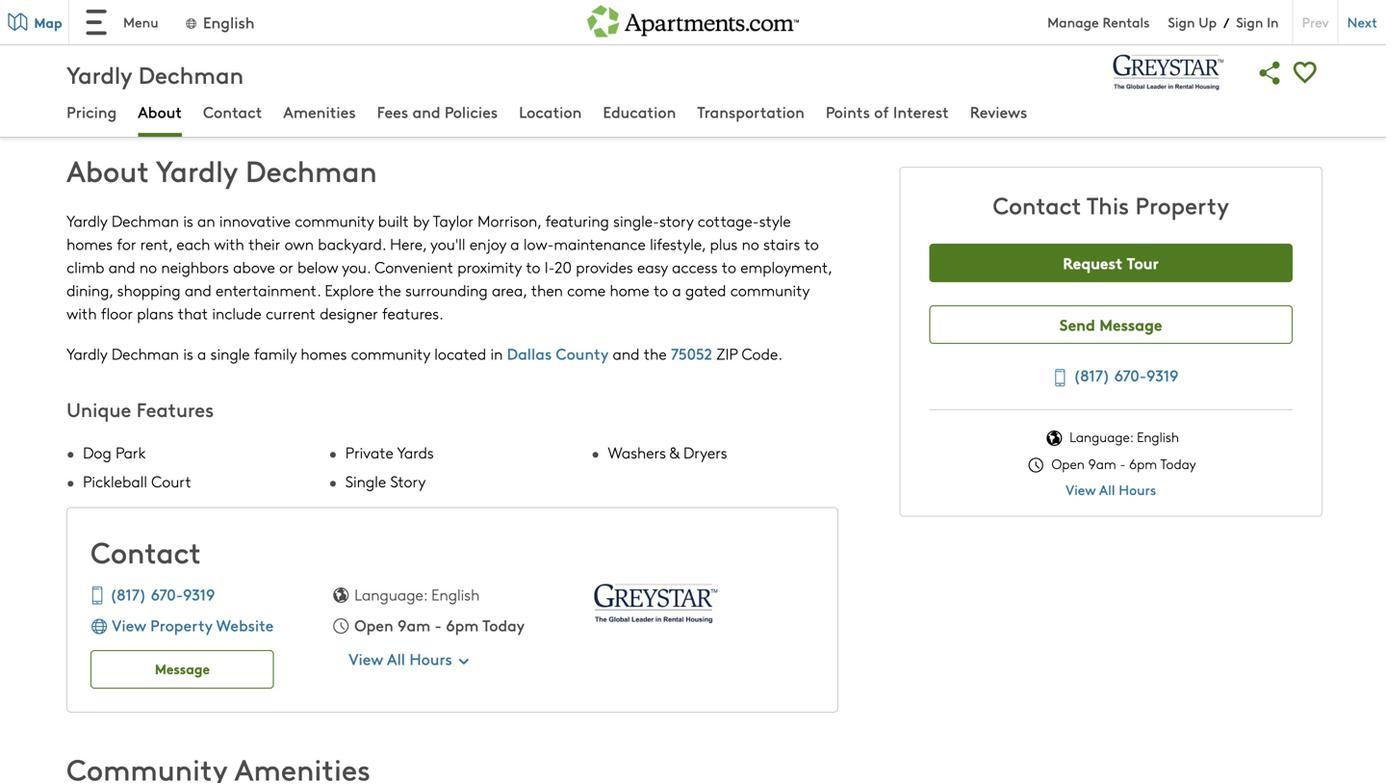 Task type: describe. For each thing, give the bounding box(es) containing it.
/
[[1224, 13, 1230, 32]]

0 vertical spatial -
[[1121, 455, 1126, 473]]

fees
[[377, 101, 409, 122]]

tour
[[1127, 251, 1160, 274]]

location
[[519, 101, 582, 122]]

homes inside "yardly dechman is a single family homes community located in dallas county and the 75052 zip code."
[[301, 343, 347, 364]]

* for * square footage definitions vary. displayed square footage is approximate.
[[67, 102, 73, 121]]

0 horizontal spatial all
[[387, 648, 406, 669]]

1 sign from the left
[[1169, 13, 1196, 31]]

an
[[198, 210, 215, 231]]

about for the about button
[[138, 101, 182, 122]]

change
[[276, 71, 321, 89]]

include
[[212, 302, 262, 323]]

1 horizontal spatial hours
[[1119, 480, 1157, 499]]

about for about yardly dechman
[[67, 150, 149, 190]]

featuring
[[546, 210, 610, 231]]

message button
[[91, 650, 274, 688]]

20
[[555, 256, 572, 277]]

vary.
[[240, 102, 269, 121]]

about button
[[138, 101, 182, 126]]

dryers
[[684, 441, 728, 463]]

maintenance
[[554, 233, 646, 254]]

to right stairs
[[805, 233, 819, 254]]

built
[[378, 210, 409, 231]]

plus
[[710, 233, 738, 254]]

2 sign from the left
[[1237, 13, 1264, 31]]

map
[[34, 13, 62, 32]]

1 horizontal spatial no
[[742, 233, 760, 254]]

0 vertical spatial property
[[1136, 189, 1230, 221]]

2 horizontal spatial view
[[1066, 480, 1096, 499]]

code.
[[742, 343, 783, 364]]

fees and policies
[[377, 101, 498, 122]]

and inside button
[[413, 101, 441, 122]]

0 horizontal spatial hours
[[410, 648, 453, 669]]

or
[[279, 256, 293, 277]]

1 horizontal spatial property management company logo image
[[1111, 50, 1227, 93]]

apartments.com logo image
[[588, 0, 799, 37]]

0 vertical spatial community
[[295, 210, 374, 231]]

0 vertical spatial open
[[1052, 455, 1085, 473]]

low-
[[524, 233, 554, 254]]

0 horizontal spatial (817) 670-9319
[[110, 583, 215, 605]]

english for language:                                     english
[[432, 584, 480, 605]]

contact for contact this property
[[994, 189, 1082, 221]]

english link
[[184, 11, 255, 33]]

2 vertical spatial contact
[[91, 531, 201, 571]]

plans
[[137, 302, 174, 323]]

(817) for the topmost (817) 670-9319 link
[[1074, 364, 1111, 386]]

explore
[[325, 279, 374, 300]]

interest
[[894, 101, 949, 122]]

surrounding
[[406, 279, 488, 300]]

located
[[435, 343, 487, 364]]

and down for
[[109, 256, 135, 277]]

points
[[826, 101, 871, 122]]

to down easy
[[654, 279, 669, 300]]

amenities button
[[283, 101, 356, 126]]

features.
[[382, 302, 444, 323]]

75052 link
[[671, 342, 713, 364]]

the inside yardly dechman is an innovative community built by taylor morrison, featuring single-story cottage-style homes for rent, each with their own backyard. here, you'll enjoy a low-maintenance lifestyle, plus no stairs to climb and no neighbors above or below you. convenient proximity to i-20 provides easy access to employment, dining, shopping and entertainment. explore the surrounding area, then come home to a gated community with floor plans that include current designer features.
[[378, 279, 401, 300]]

story
[[391, 470, 426, 492]]

private
[[346, 441, 394, 463]]

reviews button
[[971, 101, 1028, 126]]

yardly up an
[[156, 150, 238, 190]]

0 horizontal spatial open 9am - 6pm today
[[355, 614, 525, 636]]

contact for contact button
[[203, 101, 262, 122]]

court
[[151, 470, 191, 492]]

1 vertical spatial (817) 670-9319 link
[[84, 582, 215, 605]]

innovative
[[220, 210, 291, 231]]

without
[[324, 71, 371, 89]]

rent,
[[140, 233, 172, 254]]

designer
[[320, 302, 378, 323]]

dechman down amenities 'button'
[[246, 150, 377, 190]]

enjoy
[[470, 233, 507, 254]]

prices
[[77, 71, 112, 89]]

you.
[[342, 256, 371, 277]]

below
[[298, 256, 338, 277]]

* square footage definitions vary. displayed square footage is approximate.
[[67, 102, 524, 121]]

single-
[[614, 210, 660, 231]]

that
[[178, 302, 208, 323]]

yardly for yardly dechman is an innovative community built by taylor morrison, featuring single-story cottage-style homes for rent, each with their own backyard. here, you'll enjoy a low-maintenance lifestyle, plus no stairs to climb and no neighbors above or below you. convenient proximity to i-20 provides easy access to employment, dining, shopping and entertainment. explore the surrounding area, then come home to a gated community with floor plans that include current designer features.
[[67, 210, 107, 231]]

1 vertical spatial property management company logo image
[[592, 579, 721, 627]]

location button
[[519, 101, 582, 126]]

subject
[[211, 71, 256, 89]]

next link
[[1338, 0, 1387, 45]]

homes inside yardly dechman is an innovative community built by taylor morrison, featuring single-story cottage-style homes for rent, each with their own backyard. here, you'll enjoy a low-maintenance lifestyle, plus no stairs to climb and no neighbors above or below you. convenient proximity to i-20 provides easy access to employment, dining, shopping and entertainment. explore the surrounding area, then come home to a gated community with floor plans that include current designer features.
[[67, 233, 113, 254]]

2 horizontal spatial a
[[673, 279, 682, 300]]

sign up link
[[1169, 13, 1218, 31]]

the inside "yardly dechman is a single family homes community located in dallas county and the 75052 zip code."
[[644, 343, 667, 364]]

1 vertical spatial view
[[112, 614, 146, 636]]

definitions
[[174, 102, 237, 121]]

and down neighbors
[[185, 279, 212, 300]]

dechman for yardly dechman is an innovative community built by taylor morrison, featuring single-story cottage-style homes for rent, each with their own backyard. here, you'll enjoy a low-maintenance lifestyle, plus no stairs to climb and no neighbors above or below you. convenient proximity to i-20 provides easy access to employment, dining, shopping and entertainment. explore the surrounding area, then come home to a gated community with floor plans that include current designer features.
[[112, 210, 179, 231]]

1 horizontal spatial today
[[1161, 455, 1197, 473]]

displayed
[[273, 102, 331, 121]]

backyard.
[[318, 233, 386, 254]]

0 vertical spatial view all hours
[[1066, 480, 1157, 499]]

manage rentals link
[[1048, 13, 1169, 31]]

to down plus in the top of the page
[[722, 256, 737, 277]]

0 vertical spatial 6pm
[[1130, 455, 1158, 473]]

access
[[672, 256, 718, 277]]

send
[[1060, 313, 1096, 335]]

square
[[77, 102, 119, 121]]

points of interest
[[826, 101, 949, 122]]

0 horizontal spatial view all hours
[[349, 648, 453, 669]]

0 vertical spatial 9am
[[1089, 455, 1117, 473]]

gated
[[686, 279, 727, 300]]

is for dallas
[[183, 343, 193, 364]]

community inside "yardly dechman is a single family homes community located in dallas county and the 75052 zip code."
[[351, 343, 430, 364]]

family
[[254, 343, 297, 364]]

prev link
[[1293, 0, 1338, 45]]

dechman for yardly dechman is a single family homes community located in dallas county and the 75052 zip code.
[[112, 343, 179, 364]]

contact button
[[203, 101, 262, 126]]

request tour button
[[930, 244, 1293, 282]]

yards
[[397, 441, 434, 463]]

website
[[216, 614, 274, 636]]



Task type: locate. For each thing, give the bounding box(es) containing it.
homes up climb
[[67, 233, 113, 254]]

dechman down the plans
[[112, 343, 179, 364]]

park
[[116, 441, 146, 463]]

about
[[138, 101, 182, 122], [67, 150, 149, 190]]

footage down notice.
[[379, 102, 426, 121]]

dechman up definitions
[[138, 58, 244, 90]]

is down that in the left top of the page
[[183, 343, 193, 364]]

dog
[[83, 441, 112, 463]]

1 horizontal spatial language:
[[1070, 428, 1134, 446]]

all
[[1100, 480, 1116, 499], [387, 648, 406, 669]]

0 vertical spatial property management company logo image
[[1111, 50, 1227, 93]]

1 horizontal spatial 9319
[[1147, 364, 1179, 386]]

open 9am - 6pm today
[[1049, 455, 1197, 473], [355, 614, 525, 636]]

property
[[1136, 189, 1230, 221], [150, 614, 213, 636]]

no up shopping
[[140, 256, 157, 277]]

1 vertical spatial property
[[150, 614, 213, 636]]

each
[[177, 233, 210, 254]]

message inside "button"
[[155, 659, 210, 678]]

1 vertical spatial a
[[673, 279, 682, 300]]

2 vertical spatial view
[[349, 648, 383, 669]]

to right subject
[[259, 71, 272, 89]]

view all hours down language:                                     english
[[349, 648, 453, 669]]

community down the "employment,"
[[731, 279, 810, 300]]

hours
[[1119, 480, 1157, 499], [410, 648, 453, 669]]

view property website
[[112, 614, 274, 636]]

view all hours button
[[349, 648, 472, 669]]

dallas
[[507, 342, 552, 364]]

0 horizontal spatial sign
[[1169, 13, 1196, 31]]

area,
[[492, 279, 527, 300]]

9319 for the topmost (817) 670-9319 link
[[1147, 364, 1179, 386]]

6pm down language:                                     english
[[446, 614, 479, 636]]

0 vertical spatial a
[[511, 233, 520, 254]]

contact down 'court'
[[91, 531, 201, 571]]

message
[[1100, 313, 1163, 335], [155, 659, 210, 678]]

0 horizontal spatial (817)
[[110, 583, 147, 605]]

0 vertical spatial (817) 670-9319
[[1074, 364, 1179, 386]]

contact down subject
[[203, 101, 262, 122]]

1 vertical spatial -
[[435, 614, 442, 636]]

is
[[430, 102, 439, 121], [183, 210, 193, 231], [183, 343, 193, 364]]

1 vertical spatial language:
[[355, 584, 428, 605]]

1 horizontal spatial 670-
[[1115, 364, 1147, 386]]

1 horizontal spatial contact
[[203, 101, 262, 122]]

1 vertical spatial 9am
[[398, 614, 431, 636]]

about down the availability
[[138, 101, 182, 122]]

about down pricing button
[[67, 150, 149, 190]]

0 horizontal spatial homes
[[67, 233, 113, 254]]

0 horizontal spatial (817) 670-9319 link
[[84, 582, 215, 605]]

1 horizontal spatial sign
[[1237, 13, 1264, 31]]

language: english
[[1067, 428, 1180, 446]]

to left "i-"
[[526, 256, 541, 277]]

9319
[[1147, 364, 1179, 386], [183, 583, 215, 605]]

in
[[1268, 13, 1280, 31]]

you'll
[[431, 233, 466, 254]]

language: for language: english
[[1070, 428, 1134, 446]]

convenient
[[375, 256, 454, 277]]

employment,
[[741, 256, 832, 277]]

2 footage from the left
[[379, 102, 426, 121]]

open 9am - 6pm today down language:                                     english
[[355, 614, 525, 636]]

map link
[[0, 0, 69, 44]]

property management company logo image
[[1111, 50, 1227, 93], [592, 579, 721, 627]]

0 vertical spatial the
[[378, 279, 401, 300]]

english
[[203, 11, 255, 33], [1138, 428, 1180, 446], [432, 584, 480, 605]]

neighbors
[[161, 256, 229, 277]]

with down dining,
[[67, 302, 97, 323]]

1 horizontal spatial open
[[1052, 455, 1085, 473]]

no right plus in the top of the page
[[742, 233, 760, 254]]

(817) up view property website 'link'
[[110, 583, 147, 605]]

6pm down the language: english
[[1130, 455, 1158, 473]]

community down features.
[[351, 343, 430, 364]]

1 horizontal spatial (817)
[[1074, 364, 1111, 386]]

county
[[556, 342, 609, 364]]

home
[[610, 279, 650, 300]]

1 horizontal spatial 9am
[[1089, 455, 1117, 473]]

sign left in
[[1237, 13, 1264, 31]]

property up message "button"
[[150, 614, 213, 636]]

(817) down send
[[1074, 364, 1111, 386]]

(817) 670-9319 up view property website 'link'
[[110, 583, 215, 605]]

(817) 670-9319 down send message button
[[1074, 364, 1179, 386]]

view down language:                                     english
[[349, 648, 383, 669]]

with
[[214, 233, 244, 254], [67, 302, 97, 323]]

view up message "button"
[[112, 614, 146, 636]]

prev
[[1303, 12, 1330, 31]]

0 horizontal spatial view
[[112, 614, 146, 636]]

all down the language: english
[[1100, 480, 1116, 499]]

yardly down floor
[[67, 343, 107, 364]]

approximate.
[[442, 102, 524, 121]]

manage
[[1048, 13, 1100, 31]]

1 vertical spatial with
[[67, 302, 97, 323]]

open up view all hours dropdown button
[[355, 614, 394, 636]]

1 vertical spatial no
[[140, 256, 157, 277]]

1 vertical spatial *
[[67, 102, 73, 121]]

story
[[660, 210, 694, 231]]

yardly dechman
[[67, 58, 244, 90]]

2 vertical spatial a
[[198, 343, 206, 364]]

0 vertical spatial today
[[1161, 455, 1197, 473]]

cottage-
[[698, 210, 760, 231]]

fees and policies button
[[377, 101, 498, 126]]

1 vertical spatial message
[[155, 659, 210, 678]]

transportation
[[698, 101, 805, 122]]

1 horizontal spatial view all hours
[[1066, 480, 1157, 499]]

contact left this
[[994, 189, 1082, 221]]

view down the language: english
[[1066, 480, 1096, 499]]

here,
[[390, 233, 427, 254]]

9319 up view property website
[[183, 583, 215, 605]]

entertainment.
[[216, 279, 321, 300]]

english for language: english
[[1138, 428, 1180, 446]]

0 horizontal spatial message
[[155, 659, 210, 678]]

a down morrison,
[[511, 233, 520, 254]]

yardly inside "yardly dechman is a single family homes community located in dallas county and the 75052 zip code."
[[67, 343, 107, 364]]

- down the language: english
[[1121, 455, 1126, 473]]

1 vertical spatial view all hours
[[349, 648, 453, 669]]

points of interest button
[[826, 101, 949, 126]]

0 horizontal spatial 670-
[[151, 583, 183, 605]]

1 vertical spatial homes
[[301, 343, 347, 364]]

menu
[[123, 13, 159, 31]]

menu button
[[69, 0, 174, 44]]

a left gated
[[673, 279, 682, 300]]

1 vertical spatial open
[[355, 614, 394, 636]]

0 vertical spatial hours
[[1119, 480, 1157, 499]]

dechman for yardly dechman
[[138, 58, 244, 90]]

is inside yardly dechman is an innovative community built by taylor morrison, featuring single-story cottage-style homes for rent, each with their own backyard. here, you'll enjoy a low-maintenance lifestyle, plus no stairs to climb and no neighbors above or below you. convenient proximity to i-20 provides easy access to employment, dining, shopping and entertainment. explore the surrounding area, then come home to a gated community with floor plans that include current designer features.
[[183, 210, 193, 231]]

1 vertical spatial all
[[387, 648, 406, 669]]

easy
[[638, 256, 668, 277]]

i-
[[545, 256, 555, 277]]

about yardly dechman
[[67, 150, 377, 190]]

0 vertical spatial (817)
[[1074, 364, 1111, 386]]

2 horizontal spatial english
[[1138, 428, 1180, 446]]

stairs
[[764, 233, 801, 254]]

- down language:                                     english
[[435, 614, 442, 636]]

0 vertical spatial view
[[1066, 480, 1096, 499]]

1 horizontal spatial (817) 670-9319 link
[[1044, 361, 1179, 391]]

1 vertical spatial community
[[731, 279, 810, 300]]

* for * prices and availability subject to change without notice.
[[67, 71, 73, 89]]

up
[[1199, 13, 1218, 31]]

dog park pickleball court
[[83, 441, 191, 492]]

is left "policies"
[[430, 102, 439, 121]]

0 vertical spatial 9319
[[1147, 364, 1179, 386]]

2 vertical spatial english
[[432, 584, 480, 605]]

send message
[[1060, 313, 1163, 335]]

yardly inside yardly dechman is an innovative community built by taylor morrison, featuring single-story cottage-style homes for rent, each with their own backyard. here, you'll enjoy a low-maintenance lifestyle, plus no stairs to climb and no neighbors above or below you. convenient proximity to i-20 provides easy access to employment, dining, shopping and entertainment. explore the surrounding area, then come home to a gated community with floor plans that include current designer features.
[[67, 210, 107, 231]]

2 * from the top
[[67, 102, 73, 121]]

1 horizontal spatial 6pm
[[1130, 455, 1158, 473]]

1 horizontal spatial open 9am - 6pm today
[[1049, 455, 1197, 473]]

a inside "yardly dechman is a single family homes community located in dallas county and the 75052 zip code."
[[198, 343, 206, 364]]

language:                                     english
[[355, 584, 480, 605]]

transportation button
[[698, 101, 805, 126]]

1 vertical spatial 6pm
[[446, 614, 479, 636]]

is inside "yardly dechman is a single family homes community located in dallas county and the 75052 zip code."
[[183, 343, 193, 364]]

9319 for bottom (817) 670-9319 link
[[183, 583, 215, 605]]

(817) for bottom (817) 670-9319 link
[[110, 583, 147, 605]]

to
[[259, 71, 272, 89], [805, 233, 819, 254], [526, 256, 541, 277], [722, 256, 737, 277], [654, 279, 669, 300]]

and right fees
[[413, 101, 441, 122]]

0 vertical spatial no
[[742, 233, 760, 254]]

1 vertical spatial 670-
[[151, 583, 183, 605]]

1 horizontal spatial with
[[214, 233, 244, 254]]

pickleball
[[83, 470, 147, 492]]

670- up view property website 'link'
[[151, 583, 183, 605]]

all down language:                                     english
[[387, 648, 406, 669]]

1 footage from the left
[[122, 102, 170, 121]]

language: for language:                                     english
[[355, 584, 428, 605]]

0 vertical spatial all
[[1100, 480, 1116, 499]]

homes down the designer
[[301, 343, 347, 364]]

a left 'single'
[[198, 343, 206, 364]]

0 vertical spatial language:
[[1070, 428, 1134, 446]]

the left 75052 link
[[644, 343, 667, 364]]

0 horizontal spatial 9am
[[398, 614, 431, 636]]

of
[[875, 101, 890, 122]]

0 vertical spatial about
[[138, 101, 182, 122]]

0 horizontal spatial today
[[483, 614, 525, 636]]

lifestyle,
[[650, 233, 706, 254]]

the
[[378, 279, 401, 300], [644, 343, 667, 364]]

pricing
[[67, 101, 117, 122]]

and right 'county'
[[613, 343, 640, 364]]

(817) 670-9319 link up view property website 'link'
[[84, 582, 215, 605]]

availability
[[143, 71, 208, 89]]

view all hours down the language: english
[[1066, 480, 1157, 499]]

0 vertical spatial message
[[1100, 313, 1163, 335]]

pricing button
[[67, 101, 117, 126]]

open
[[1052, 455, 1085, 473], [355, 614, 394, 636]]

0 horizontal spatial contact
[[91, 531, 201, 571]]

1 horizontal spatial property
[[1136, 189, 1230, 221]]

2 horizontal spatial contact
[[994, 189, 1082, 221]]

community up backyard.
[[295, 210, 374, 231]]

1 horizontal spatial all
[[1100, 480, 1116, 499]]

0 vertical spatial with
[[214, 233, 244, 254]]

9am down the language: english
[[1089, 455, 1117, 473]]

dechman up rent,
[[112, 210, 179, 231]]

by
[[413, 210, 429, 231]]

education
[[603, 101, 676, 122]]

with down an
[[214, 233, 244, 254]]

6pm
[[1130, 455, 1158, 473], [446, 614, 479, 636]]

0 horizontal spatial a
[[198, 343, 206, 364]]

0 vertical spatial contact
[[203, 101, 262, 122]]

unique
[[67, 396, 131, 422]]

1 horizontal spatial footage
[[379, 102, 426, 121]]

sign in link
[[1237, 13, 1280, 31]]

0 horizontal spatial 6pm
[[446, 614, 479, 636]]

open down the language: english
[[1052, 455, 1085, 473]]

dechman
[[138, 58, 244, 90], [246, 150, 377, 190], [112, 210, 179, 231], [112, 343, 179, 364]]

0 horizontal spatial property
[[150, 614, 213, 636]]

1 vertical spatial english
[[1138, 428, 1180, 446]]

and
[[116, 71, 139, 89], [413, 101, 441, 122], [109, 256, 135, 277], [185, 279, 212, 300], [613, 343, 640, 364]]

dining,
[[67, 279, 113, 300]]

and right prices
[[116, 71, 139, 89]]

open 9am - 6pm today down the language: english
[[1049, 455, 1197, 473]]

style
[[760, 210, 791, 231]]

0 horizontal spatial -
[[435, 614, 442, 636]]

own
[[285, 233, 314, 254]]

hours down language:                                     english
[[410, 648, 453, 669]]

yardly up climb
[[67, 210, 107, 231]]

their
[[249, 233, 281, 254]]

1 * from the top
[[67, 71, 73, 89]]

dechman inside "yardly dechman is a single family homes community located in dallas county and the 75052 zip code."
[[112, 343, 179, 364]]

is for featuring
[[183, 210, 193, 231]]

and inside "yardly dechman is a single family homes community located in dallas county and the 75052 zip code."
[[613, 343, 640, 364]]

0 horizontal spatial no
[[140, 256, 157, 277]]

request
[[1064, 251, 1124, 274]]

0 horizontal spatial language:
[[355, 584, 428, 605]]

0 vertical spatial is
[[430, 102, 439, 121]]

1 vertical spatial hours
[[410, 648, 453, 669]]

share listing image
[[1254, 55, 1288, 91]]

education button
[[603, 101, 676, 126]]

1 vertical spatial (817) 670-9319
[[110, 583, 215, 605]]

0 vertical spatial (817) 670-9319 link
[[1044, 361, 1179, 391]]

2 vertical spatial is
[[183, 343, 193, 364]]

shopping
[[117, 279, 181, 300]]

0 vertical spatial homes
[[67, 233, 113, 254]]

language:
[[1070, 428, 1134, 446], [355, 584, 428, 605]]

message right send
[[1100, 313, 1163, 335]]

message inside button
[[1100, 313, 1163, 335]]

sign left the up on the top right of page
[[1169, 13, 1196, 31]]

0 horizontal spatial english
[[203, 11, 255, 33]]

* left square
[[67, 102, 73, 121]]

0 vertical spatial *
[[67, 71, 73, 89]]

footage
[[122, 102, 170, 121], [379, 102, 426, 121]]

property up tour at top
[[1136, 189, 1230, 221]]

0 vertical spatial 670-
[[1115, 364, 1147, 386]]

yardly up square
[[67, 58, 132, 90]]

hours down the language: english
[[1119, 480, 1157, 499]]

0 vertical spatial open 9am - 6pm today
[[1049, 455, 1197, 473]]

yardly for yardly dechman is a single family homes community located in dallas county and the 75052 zip code.
[[67, 343, 107, 364]]

9am down language:                                     english
[[398, 614, 431, 636]]

1 vertical spatial the
[[644, 343, 667, 364]]

unique features
[[67, 396, 214, 422]]

the up features.
[[378, 279, 401, 300]]

notice.
[[375, 71, 416, 89]]

message down view property website 'link'
[[155, 659, 210, 678]]

9319 down send message button
[[1147, 364, 1179, 386]]

yardly for yardly dechman
[[67, 58, 132, 90]]

0 horizontal spatial 9319
[[183, 583, 215, 605]]

* left prices
[[67, 71, 73, 89]]

(817) 670-9319 link down send message button
[[1044, 361, 1179, 391]]

footage down yardly dechman
[[122, 102, 170, 121]]

in
[[491, 343, 503, 364]]

dechman inside yardly dechman is an innovative community built by taylor morrison, featuring single-story cottage-style homes for rent, each with their own backyard. here, you'll enjoy a low-maintenance lifestyle, plus no stairs to climb and no neighbors above or below you. convenient proximity to i-20 provides easy access to employment, dining, shopping and entertainment. explore the surrounding area, then come home to a gated community with floor plans that include current designer features.
[[112, 210, 179, 231]]

1 vertical spatial about
[[67, 150, 149, 190]]

view property website link
[[88, 614, 274, 636]]

is left an
[[183, 210, 193, 231]]

0 horizontal spatial open
[[355, 614, 394, 636]]

0 horizontal spatial the
[[378, 279, 401, 300]]

1 vertical spatial contact
[[994, 189, 1082, 221]]

670- down send message button
[[1115, 364, 1147, 386]]



Task type: vqa. For each thing, say whether or not it's contained in the screenshot.
Property Management Company Logo to the right
yes



